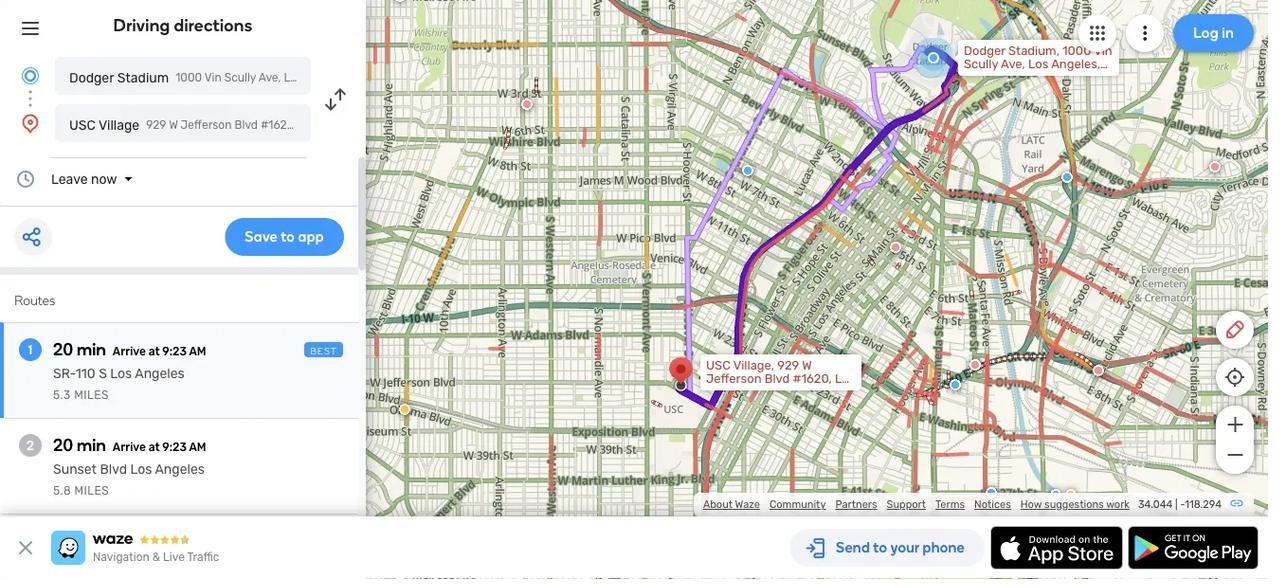 Task type: describe. For each thing, give the bounding box(es) containing it.
sunset blvd los angeles 5.8 miles
[[53, 462, 205, 498]]

jefferson for village,
[[707, 372, 762, 386]]

x image
[[14, 537, 37, 560]]

jefferson for village
[[181, 119, 232, 132]]

20 for 2
[[53, 435, 73, 456]]

s
[[99, 366, 107, 382]]

110
[[76, 366, 96, 382]]

-
[[1181, 498, 1186, 511]]

929 for village,
[[778, 358, 800, 373]]

waze
[[736, 498, 761, 511]]

los inside sr-110 s los angeles 5.3 miles
[[110, 366, 132, 382]]

0 vertical spatial road closed image
[[522, 99, 533, 110]]

clock image
[[14, 168, 37, 191]]

1 vertical spatial road closed image
[[972, 356, 983, 367]]

usa for village,
[[821, 385, 846, 400]]

w for village
[[169, 119, 178, 132]]

work
[[1107, 498, 1130, 511]]

dodger for dodger stadium
[[69, 70, 114, 85]]

20 min arrive at 9:23 am for 2
[[53, 435, 206, 456]]

usa for village
[[427, 119, 449, 132]]

arrive for 2
[[113, 441, 146, 454]]

&
[[152, 551, 160, 564]]

support
[[887, 498, 927, 511]]

|
[[1176, 498, 1178, 511]]

ca for village
[[369, 119, 384, 132]]

zoom in image
[[1224, 413, 1248, 436]]

2
[[27, 438, 34, 454]]

how
[[1021, 498, 1043, 511]]

suggestions
[[1045, 498, 1105, 511]]

now
[[91, 171, 117, 187]]

angeles inside sr-110 s los angeles 5.3 miles
[[135, 366, 185, 382]]

leave
[[51, 171, 88, 187]]

notices
[[975, 498, 1012, 511]]

miles inside sr-110 s los angeles 5.3 miles
[[74, 389, 109, 402]]

20 for 1
[[53, 340, 73, 360]]

0 horizontal spatial police image
[[743, 165, 754, 176]]

usc village 929 w jefferson blvd #1620, los angeles, ca 90089, usa
[[69, 117, 449, 133]]

1 horizontal spatial police image
[[1062, 172, 1074, 183]]

at for 2
[[149, 441, 160, 454]]

link image
[[1230, 496, 1245, 511]]

ave,
[[1002, 57, 1026, 72]]

9:23 for 2
[[162, 441, 187, 454]]

miles inside "sunset blvd los angeles 5.8 miles"
[[74, 485, 109, 498]]

w for village,
[[803, 358, 812, 373]]

min for 1
[[77, 340, 106, 360]]

20 min arrive at 9:23 am for 1
[[53, 340, 206, 360]]

9:23 for 1
[[162, 345, 187, 358]]

dodger for dodger stadium, 1000 vin scully ave, los angeles, california, united states
[[964, 44, 1006, 58]]

usc for village
[[69, 117, 96, 133]]

angeles, inside dodger stadium, 1000 vin scully ave, los angeles, california, united states
[[1052, 57, 1101, 72]]

90089, for village
[[387, 119, 424, 132]]

driving directions
[[113, 15, 253, 36]]

stadium
[[117, 70, 169, 85]]

terms
[[936, 498, 965, 511]]

arrive for 1
[[113, 345, 146, 358]]

los inside "sunset blvd los angeles 5.8 miles"
[[130, 462, 152, 477]]

angeles, for village
[[321, 119, 366, 132]]

angeles, for village,
[[707, 385, 756, 400]]

los inside the usc village, 929 w jefferson blvd #1620, los angeles, ca 90089, usa
[[835, 372, 856, 386]]

driving
[[113, 15, 170, 36]]

1 vertical spatial road closed image
[[890, 242, 902, 253]]

dodger stadium, 1000 vin scully ave, los angeles, california, united states
[[964, 44, 1113, 85]]

1 vertical spatial hazard image
[[399, 404, 411, 415]]

min for 2
[[77, 435, 106, 456]]

1000
[[1063, 44, 1092, 58]]

0 vertical spatial hazard image
[[395, 0, 406, 2]]

5.8
[[53, 485, 71, 498]]

directions
[[174, 15, 253, 36]]

sr-
[[53, 366, 76, 382]]

community link
[[770, 498, 826, 511]]



Task type: vqa. For each thing, say whether or not it's contained in the screenshot.
top "min"
yes



Task type: locate. For each thing, give the bounding box(es) containing it.
los
[[1029, 57, 1049, 72], [300, 119, 318, 132], [110, 366, 132, 382], [835, 372, 856, 386], [130, 462, 152, 477]]

routes
[[14, 293, 55, 309]]

min
[[77, 340, 106, 360], [77, 435, 106, 456]]

zoom out image
[[1224, 444, 1248, 467]]

0 horizontal spatial dodger
[[69, 70, 114, 85]]

ca
[[369, 119, 384, 132], [759, 385, 775, 400]]

90089, for village,
[[778, 385, 818, 400]]

0 vertical spatial 9:23
[[162, 345, 187, 358]]

1 vertical spatial am
[[189, 441, 206, 454]]

0 horizontal spatial blvd
[[100, 462, 127, 477]]

1 20 from the top
[[53, 340, 73, 360]]

2 20 min arrive at 9:23 am from the top
[[53, 435, 206, 456]]

1 20 min arrive at 9:23 am from the top
[[53, 340, 206, 360]]

1 horizontal spatial 929
[[778, 358, 800, 373]]

1 horizontal spatial ca
[[759, 385, 775, 400]]

w inside the usc village 929 w jefferson blvd #1620, los angeles, ca 90089, usa
[[169, 119, 178, 132]]

sunset
[[53, 462, 97, 477]]

dodger up california,
[[964, 44, 1006, 58]]

20
[[53, 340, 73, 360], [53, 435, 73, 456]]

#1620,
[[261, 119, 297, 132], [793, 372, 832, 386]]

angeles,
[[1052, 57, 1101, 72], [321, 119, 366, 132], [707, 385, 756, 400]]

2 arrive from the top
[[113, 441, 146, 454]]

am for 1
[[189, 345, 206, 358]]

0 vertical spatial usc
[[69, 117, 96, 133]]

1 horizontal spatial angeles,
[[707, 385, 756, 400]]

at up "sunset blvd los angeles 5.8 miles"
[[149, 441, 160, 454]]

jefferson inside the usc village, 929 w jefferson blvd #1620, los angeles, ca 90089, usa
[[707, 372, 762, 386]]

miles
[[74, 389, 109, 402], [74, 485, 109, 498]]

ca inside the usc village 929 w jefferson blvd #1620, los angeles, ca 90089, usa
[[369, 119, 384, 132]]

1 horizontal spatial w
[[803, 358, 812, 373]]

jefferson inside the usc village 929 w jefferson blvd #1620, los angeles, ca 90089, usa
[[181, 119, 232, 132]]

ca for village,
[[759, 385, 775, 400]]

min up sunset at bottom left
[[77, 435, 106, 456]]

0 horizontal spatial police image
[[950, 379, 962, 391]]

1 vertical spatial usc
[[707, 358, 731, 373]]

20 up sunset at bottom left
[[53, 435, 73, 456]]

1 vertical spatial ca
[[759, 385, 775, 400]]

0 vertical spatial angeles,
[[1052, 57, 1101, 72]]

los inside dodger stadium, 1000 vin scully ave, los angeles, california, united states
[[1029, 57, 1049, 72]]

1 vertical spatial angeles
[[155, 462, 205, 477]]

dodger stadium button
[[55, 57, 311, 95]]

2 vertical spatial road closed image
[[1093, 365, 1105, 376]]

angeles, inside the usc village 929 w jefferson blvd #1620, los angeles, ca 90089, usa
[[321, 119, 366, 132]]

1 min from the top
[[77, 340, 106, 360]]

#1620, inside the usc village 929 w jefferson blvd #1620, los angeles, ca 90089, usa
[[261, 119, 297, 132]]

2 miles from the top
[[74, 485, 109, 498]]

terms link
[[936, 498, 965, 511]]

9:23 up "sunset blvd los angeles 5.8 miles"
[[162, 441, 187, 454]]

support link
[[887, 498, 927, 511]]

miles down sunset at bottom left
[[74, 485, 109, 498]]

5.3
[[53, 389, 71, 402]]

0 vertical spatial 929
[[146, 119, 166, 132]]

angeles inside "sunset blvd los angeles 5.8 miles"
[[155, 462, 205, 477]]

1
[[28, 342, 33, 358]]

1 vertical spatial dodger
[[69, 70, 114, 85]]

#1620, for village
[[261, 119, 297, 132]]

0 vertical spatial jefferson
[[181, 119, 232, 132]]

0 horizontal spatial usa
[[427, 119, 449, 132]]

at
[[149, 345, 160, 358], [149, 441, 160, 454]]

9:23
[[162, 345, 187, 358], [162, 441, 187, 454]]

best
[[310, 345, 338, 357]]

live
[[163, 551, 185, 564]]

w
[[169, 119, 178, 132], [803, 358, 812, 373]]

929 inside the usc village 929 w jefferson blvd #1620, los angeles, ca 90089, usa
[[146, 119, 166, 132]]

united
[[1025, 70, 1063, 85]]

traffic
[[187, 551, 219, 564]]

0 horizontal spatial angeles,
[[321, 119, 366, 132]]

2 am from the top
[[189, 441, 206, 454]]

90089, inside the usc village 929 w jefferson blvd #1620, los angeles, ca 90089, usa
[[387, 119, 424, 132]]

0 vertical spatial angeles
[[135, 366, 185, 382]]

1 vertical spatial min
[[77, 435, 106, 456]]

1 horizontal spatial road closed image
[[890, 242, 902, 253]]

1 horizontal spatial dodger
[[964, 44, 1006, 58]]

1 vertical spatial w
[[803, 358, 812, 373]]

at for 1
[[149, 345, 160, 358]]

1 vertical spatial 20
[[53, 435, 73, 456]]

pencil image
[[1224, 319, 1247, 341]]

2 horizontal spatial blvd
[[765, 372, 790, 386]]

usa inside the usc village, 929 w jefferson blvd #1620, los angeles, ca 90089, usa
[[821, 385, 846, 400]]

1 am from the top
[[189, 345, 206, 358]]

0 vertical spatial w
[[169, 119, 178, 132]]

usc left village
[[69, 117, 96, 133]]

2 20 from the top
[[53, 435, 73, 456]]

blvd
[[235, 119, 258, 132], [765, 372, 790, 386], [100, 462, 127, 477]]

hazard image
[[1066, 489, 1077, 501]]

0 horizontal spatial road closed image
[[522, 99, 533, 110]]

0 vertical spatial at
[[149, 345, 160, 358]]

1 at from the top
[[149, 345, 160, 358]]

dodger stadium
[[69, 70, 169, 85]]

1 horizontal spatial usa
[[821, 385, 846, 400]]

0 vertical spatial miles
[[74, 389, 109, 402]]

blvd inside the usc village, 929 w jefferson blvd #1620, los angeles, ca 90089, usa
[[765, 372, 790, 386]]

0 vertical spatial am
[[189, 345, 206, 358]]

village
[[99, 117, 140, 133]]

929 right village,
[[778, 358, 800, 373]]

los inside the usc village 929 w jefferson blvd #1620, los angeles, ca 90089, usa
[[300, 119, 318, 132]]

0 vertical spatial blvd
[[235, 119, 258, 132]]

village,
[[734, 358, 775, 373]]

dodger inside dodger stadium, 1000 vin scully ave, los angeles, california, united states
[[964, 44, 1006, 58]]

1 vertical spatial 929
[[778, 358, 800, 373]]

0 horizontal spatial road closed image
[[972, 356, 983, 367]]

road closed image
[[1210, 161, 1221, 173], [972, 356, 983, 367]]

dodger inside 'button'
[[69, 70, 114, 85]]

w inside the usc village, 929 w jefferson blvd #1620, los angeles, ca 90089, usa
[[803, 358, 812, 373]]

20 up sr-
[[53, 340, 73, 360]]

0 vertical spatial dodger
[[964, 44, 1006, 58]]

0 horizontal spatial w
[[169, 119, 178, 132]]

angeles up live
[[155, 462, 205, 477]]

20 min arrive at 9:23 am up "sunset blvd los angeles 5.8 miles"
[[53, 435, 206, 456]]

1 vertical spatial blvd
[[765, 372, 790, 386]]

0 horizontal spatial ca
[[369, 119, 384, 132]]

leave now
[[51, 171, 117, 187]]

states
[[1066, 70, 1104, 85]]

arrive up "sunset blvd los angeles 5.8 miles"
[[113, 441, 146, 454]]

road closed image
[[522, 99, 533, 110], [890, 242, 902, 253], [1093, 365, 1105, 376]]

vin
[[1095, 44, 1113, 58]]

usc inside the usc village, 929 w jefferson blvd #1620, los angeles, ca 90089, usa
[[707, 358, 731, 373]]

jefferson
[[181, 119, 232, 132], [707, 372, 762, 386]]

scully
[[964, 57, 999, 72]]

navigation
[[93, 551, 150, 564]]

dodger left 'stadium'
[[69, 70, 114, 85]]

1 horizontal spatial jefferson
[[707, 372, 762, 386]]

how suggestions work link
[[1021, 498, 1130, 511]]

blvd inside the usc village 929 w jefferson blvd #1620, los angeles, ca 90089, usa
[[235, 119, 258, 132]]

34.044
[[1139, 498, 1173, 511]]

1 arrive from the top
[[113, 345, 146, 358]]

0 horizontal spatial usc
[[69, 117, 96, 133]]

usc village, 929 w jefferson blvd #1620, los angeles, ca 90089, usa
[[707, 358, 856, 400]]

1 vertical spatial at
[[149, 441, 160, 454]]

0 horizontal spatial jefferson
[[181, 119, 232, 132]]

1 9:23 from the top
[[162, 345, 187, 358]]

community
[[770, 498, 826, 511]]

0 vertical spatial 20
[[53, 340, 73, 360]]

0 horizontal spatial 929
[[146, 119, 166, 132]]

2 vertical spatial blvd
[[100, 462, 127, 477]]

miles down the 110
[[74, 389, 109, 402]]

usa inside the usc village 929 w jefferson blvd #1620, los angeles, ca 90089, usa
[[427, 119, 449, 132]]

929 for village
[[146, 119, 166, 132]]

blvd inside "sunset blvd los angeles 5.8 miles"
[[100, 462, 127, 477]]

90089, inside the usc village, 929 w jefferson blvd #1620, los angeles, ca 90089, usa
[[778, 385, 818, 400]]

w down dodger stadium 'button'
[[169, 119, 178, 132]]

0 vertical spatial 20 min arrive at 9:23 am
[[53, 340, 206, 360]]

2 at from the top
[[149, 441, 160, 454]]

usc for village,
[[707, 358, 731, 373]]

ca inside the usc village, 929 w jefferson blvd #1620, los angeles, ca 90089, usa
[[759, 385, 775, 400]]

arrive
[[113, 345, 146, 358], [113, 441, 146, 454]]

0 vertical spatial 90089,
[[387, 119, 424, 132]]

partners link
[[836, 498, 878, 511]]

1 horizontal spatial police image
[[986, 487, 998, 499]]

1 vertical spatial angeles,
[[321, 119, 366, 132]]

929 right village
[[146, 119, 166, 132]]

usc
[[69, 117, 96, 133], [707, 358, 731, 373]]

2 horizontal spatial road closed image
[[1093, 365, 1105, 376]]

stadium,
[[1009, 44, 1060, 58]]

20 min arrive at 9:23 am up sr-110 s los angeles 5.3 miles
[[53, 340, 206, 360]]

929
[[146, 119, 166, 132], [778, 358, 800, 373]]

0 vertical spatial min
[[77, 340, 106, 360]]

police image
[[743, 165, 754, 176], [1062, 172, 1074, 183]]

blvd for village,
[[765, 372, 790, 386]]

navigation & live traffic
[[93, 551, 219, 564]]

1 vertical spatial jefferson
[[707, 372, 762, 386]]

0 horizontal spatial 90089,
[[387, 119, 424, 132]]

1 vertical spatial miles
[[74, 485, 109, 498]]

1 horizontal spatial blvd
[[235, 119, 258, 132]]

2 vertical spatial angeles,
[[707, 385, 756, 400]]

location image
[[19, 112, 42, 135]]

1 miles from the top
[[74, 389, 109, 402]]

#1620, for village,
[[793, 372, 832, 386]]

2 horizontal spatial angeles,
[[1052, 57, 1101, 72]]

929 inside the usc village, 929 w jefferson blvd #1620, los angeles, ca 90089, usa
[[778, 358, 800, 373]]

0 vertical spatial arrive
[[113, 345, 146, 358]]

about waze link
[[704, 498, 761, 511]]

hazard image
[[395, 0, 406, 2], [399, 404, 411, 415]]

0 vertical spatial road closed image
[[1210, 161, 1221, 173]]

angeles right s
[[135, 366, 185, 382]]

about
[[704, 498, 733, 511]]

0 vertical spatial #1620,
[[261, 119, 297, 132]]

20 min arrive at 9:23 am
[[53, 340, 206, 360], [53, 435, 206, 456]]

1 horizontal spatial usc
[[707, 358, 731, 373]]

at up sr-110 s los angeles 5.3 miles
[[149, 345, 160, 358]]

1 vertical spatial 20 min arrive at 9:23 am
[[53, 435, 206, 456]]

1 horizontal spatial #1620,
[[793, 372, 832, 386]]

2 min from the top
[[77, 435, 106, 456]]

about waze community partners support terms notices how suggestions work 34.044 | -118.294
[[704, 498, 1222, 511]]

0 vertical spatial ca
[[369, 119, 384, 132]]

police image
[[950, 379, 962, 391], [986, 487, 998, 499], [1051, 489, 1062, 501]]

1 vertical spatial 90089,
[[778, 385, 818, 400]]

9:23 up sr-110 s los angeles 5.3 miles
[[162, 345, 187, 358]]

1 vertical spatial 9:23
[[162, 441, 187, 454]]

notices link
[[975, 498, 1012, 511]]

2 9:23 from the top
[[162, 441, 187, 454]]

0 vertical spatial usa
[[427, 119, 449, 132]]

angeles
[[135, 366, 185, 382], [155, 462, 205, 477]]

0 horizontal spatial #1620,
[[261, 119, 297, 132]]

angeles, inside the usc village, 929 w jefferson blvd #1620, los angeles, ca 90089, usa
[[707, 385, 756, 400]]

min up the 110
[[77, 340, 106, 360]]

sr-110 s los angeles 5.3 miles
[[53, 366, 185, 402]]

1 horizontal spatial road closed image
[[1210, 161, 1221, 173]]

current location image
[[19, 64, 42, 87]]

1 horizontal spatial 90089,
[[778, 385, 818, 400]]

1 vertical spatial #1620,
[[793, 372, 832, 386]]

blvd for village
[[235, 119, 258, 132]]

dodger
[[964, 44, 1006, 58], [69, 70, 114, 85]]

w right village,
[[803, 358, 812, 373]]

am
[[189, 345, 206, 358], [189, 441, 206, 454]]

1 vertical spatial arrive
[[113, 441, 146, 454]]

2 horizontal spatial police image
[[1051, 489, 1062, 501]]

arrive up sr-110 s los angeles 5.3 miles
[[113, 345, 146, 358]]

am for 2
[[189, 441, 206, 454]]

118.294
[[1186, 498, 1222, 511]]

usa
[[427, 119, 449, 132], [821, 385, 846, 400]]

usc left village,
[[707, 358, 731, 373]]

#1620, inside the usc village, 929 w jefferson blvd #1620, los angeles, ca 90089, usa
[[793, 372, 832, 386]]

90089,
[[387, 119, 424, 132], [778, 385, 818, 400]]

1 vertical spatial usa
[[821, 385, 846, 400]]

california,
[[964, 70, 1022, 85]]

partners
[[836, 498, 878, 511]]



